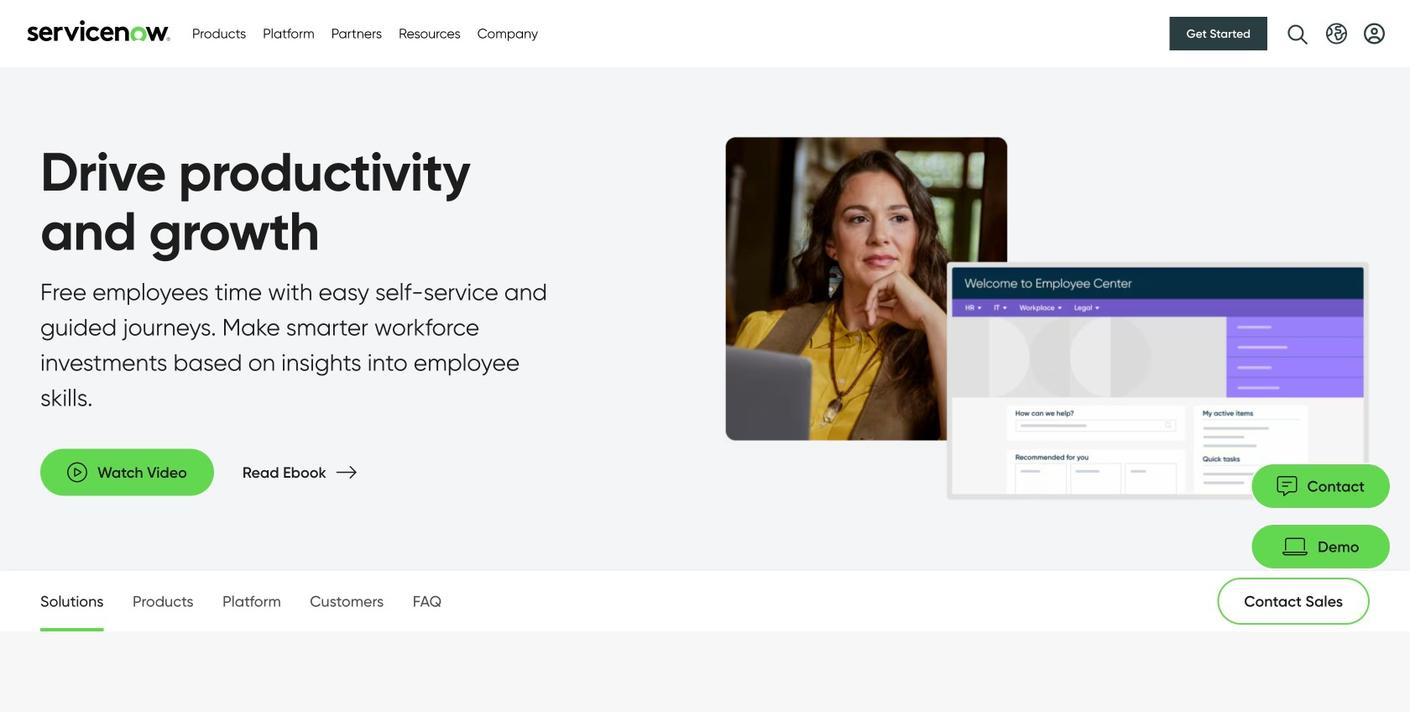 Task type: vqa. For each thing, say whether or not it's contained in the screenshot.
Discover
no



Task type: describe. For each thing, give the bounding box(es) containing it.
servicenow image
[[25, 20, 172, 42]]

select your country image
[[1327, 23, 1348, 44]]



Task type: locate. For each thing, give the bounding box(es) containing it.
go to servicenow account image
[[1365, 23, 1386, 44]]



